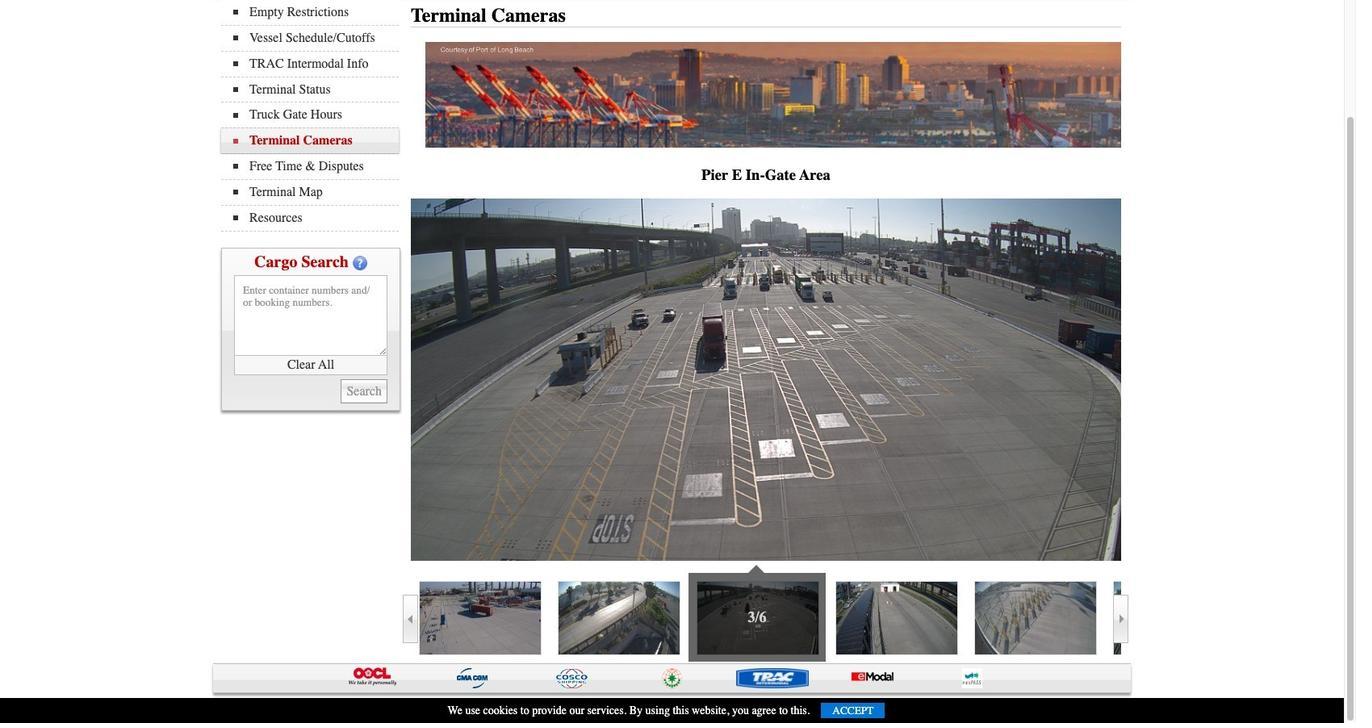 Task type: describe. For each thing, give the bounding box(es) containing it.
Enter container numbers and/ or booking numbers.  text field
[[234, 275, 388, 356]]



Task type: vqa. For each thing, say whether or not it's contained in the screenshot.
submit
yes



Task type: locate. For each thing, give the bounding box(es) containing it.
None submit
[[341, 379, 388, 403]]

menu bar
[[221, 0, 407, 231]]



